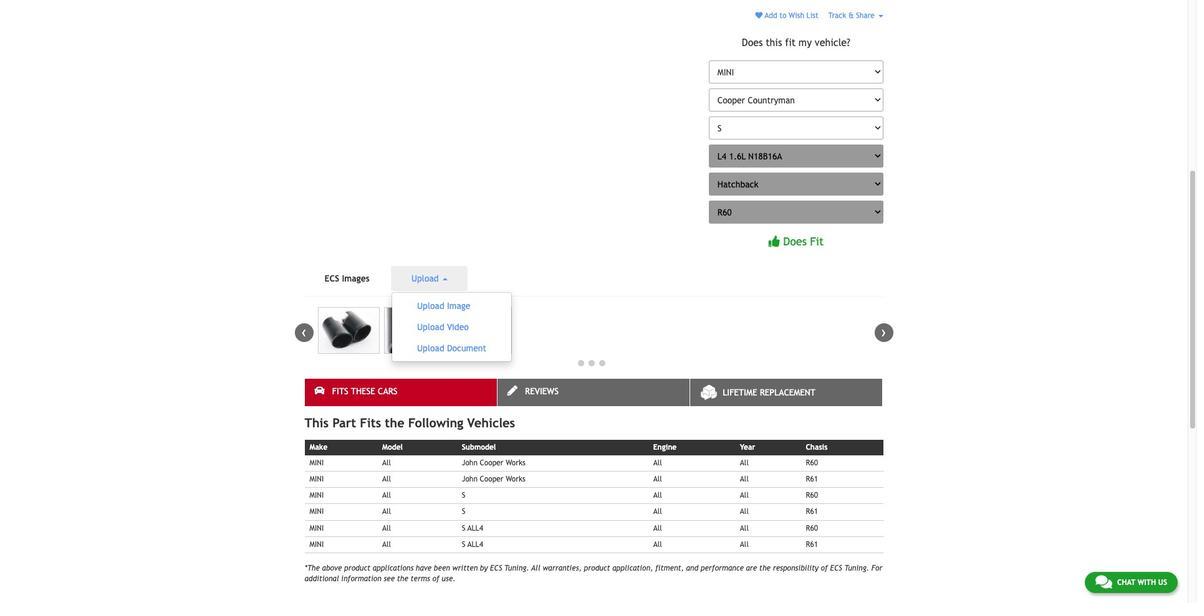 Task type: locate. For each thing, give the bounding box(es) containing it.
the
[[385, 416, 405, 430], [760, 564, 771, 573], [397, 575, 409, 584]]

1 works from the top
[[506, 459, 526, 468]]

upload up upload video at the left bottom
[[417, 301, 445, 311]]

3 r61 from the top
[[806, 541, 819, 549]]

0 vertical spatial r61
[[806, 475, 819, 484]]

2 vertical spatial r60
[[806, 524, 819, 533]]

0 horizontal spatial tuning.
[[505, 564, 529, 573]]

chat with us link
[[1085, 573, 1178, 594]]

r61 for cooper
[[806, 475, 819, 484]]

submodel
[[462, 443, 496, 452]]

mini
[[310, 459, 324, 468], [310, 475, 324, 484], [310, 492, 324, 500], [310, 508, 324, 517], [310, 524, 324, 533], [310, 541, 324, 549]]

performance
[[701, 564, 744, 573]]

does
[[742, 37, 763, 49], [784, 235, 807, 248]]

1 s all4 from the top
[[462, 524, 483, 533]]

2 john from the top
[[462, 475, 478, 484]]

1 horizontal spatial tuning.
[[845, 564, 870, 573]]

works for r60
[[506, 459, 526, 468]]

r60
[[806, 459, 819, 468], [806, 492, 819, 500], [806, 524, 819, 533]]

0 vertical spatial all4
[[468, 524, 483, 533]]

3 r60 from the top
[[806, 524, 819, 533]]

application,
[[613, 564, 653, 573]]

product right warranties,
[[584, 564, 610, 573]]

2 r61 from the top
[[806, 508, 819, 517]]

r60 for all4
[[806, 524, 819, 533]]

john cooper works for r61
[[462, 475, 526, 484]]

s all4
[[462, 524, 483, 533], [462, 541, 483, 549]]

video
[[447, 322, 469, 332]]

fitment,
[[656, 564, 684, 573]]

*the above product applications have been written by                 ecs tuning. all warranties, product application, fitment,                 and performance are the responsibility of ecs tuning.                 for additional information see the terms of use.
[[305, 564, 883, 584]]

heart image
[[756, 12, 763, 19]]

4 mini from the top
[[310, 508, 324, 517]]

ecs
[[325, 274, 339, 284], [490, 564, 502, 573], [831, 564, 843, 573]]

2 john cooper works from the top
[[462, 475, 526, 484]]

s
[[462, 492, 466, 500], [462, 508, 466, 517], [462, 524, 466, 533], [462, 541, 466, 549]]

0 vertical spatial s all4
[[462, 524, 483, 533]]

works
[[506, 459, 526, 468], [506, 475, 526, 484]]

upload
[[412, 274, 442, 284], [417, 301, 445, 311], [417, 322, 445, 332], [417, 344, 445, 354]]

thumbs up image
[[769, 236, 780, 247]]

chat with us
[[1118, 579, 1168, 588]]

2 vertical spatial r61
[[806, 541, 819, 549]]

tuning. right by
[[505, 564, 529, 573]]

does right thumbs up icon
[[784, 235, 807, 248]]

1 john cooper works from the top
[[462, 459, 526, 468]]

1 vertical spatial does
[[784, 235, 807, 248]]

2 horizontal spatial es#3033980 - 816054 - exhaust tip dual black 100mm rounds slant cut- pair - to be installed with 831204 kit - supersprint - mini image
[[450, 307, 512, 354]]

es#3033980 - 816054 - exhaust tip dual black 100mm rounds slant cut- pair - to be installed with 831204 kit - supersprint - mini image
[[318, 307, 380, 354], [384, 307, 446, 354], [450, 307, 512, 354]]

of
[[821, 564, 828, 573], [433, 575, 440, 584]]

1 horizontal spatial es#3033980 - 816054 - exhaust tip dual black 100mm rounds slant cut- pair - to be installed with 831204 kit - supersprint - mini image
[[384, 307, 446, 354]]

*the
[[305, 564, 320, 573]]

been
[[434, 564, 450, 573]]

1 vertical spatial s all4
[[462, 541, 483, 549]]

for
[[872, 564, 883, 573]]

document
[[447, 344, 487, 354]]

1 vertical spatial john
[[462, 475, 478, 484]]

1 vertical spatial works
[[506, 475, 526, 484]]

the right are
[[760, 564, 771, 573]]

fits right "part"
[[360, 416, 381, 430]]

‹ link
[[295, 324, 313, 342]]

1 vertical spatial john cooper works
[[462, 475, 526, 484]]

1 horizontal spatial product
[[584, 564, 610, 573]]

1 horizontal spatial does
[[784, 235, 807, 248]]

›
[[882, 324, 887, 340]]

does for does fit
[[784, 235, 807, 248]]

upload up upload image at the left of page
[[412, 274, 442, 284]]

tuning.
[[505, 564, 529, 573], [845, 564, 870, 573]]

0 horizontal spatial ecs
[[325, 274, 339, 284]]

works for r61
[[506, 475, 526, 484]]

2 tuning. from the left
[[845, 564, 870, 573]]

upload down upload video at the left bottom
[[417, 344, 445, 354]]

2 product from the left
[[584, 564, 610, 573]]

1 all4 from the top
[[468, 524, 483, 533]]

cars
[[378, 387, 398, 397]]

0 vertical spatial does
[[742, 37, 763, 49]]

1 horizontal spatial ecs
[[490, 564, 502, 573]]

of down been
[[433, 575, 440, 584]]

use.
[[442, 575, 456, 584]]

0 horizontal spatial product
[[344, 564, 371, 573]]

3 mini from the top
[[310, 492, 324, 500]]

0 vertical spatial fits
[[332, 387, 349, 397]]

2 s all4 from the top
[[462, 541, 483, 549]]

john cooper works
[[462, 459, 526, 468], [462, 475, 526, 484]]

these
[[351, 387, 375, 397]]

ecs images
[[325, 274, 370, 284]]

1 john from the top
[[462, 459, 478, 468]]

0 vertical spatial john cooper works
[[462, 459, 526, 468]]

0 horizontal spatial of
[[433, 575, 440, 584]]

cooper
[[480, 459, 504, 468], [480, 475, 504, 484]]

this
[[305, 416, 329, 430]]

0 vertical spatial john
[[462, 459, 478, 468]]

replacement
[[760, 388, 816, 398]]

1 vertical spatial cooper
[[480, 475, 504, 484]]

john cooper works for r60
[[462, 459, 526, 468]]

menu
[[392, 292, 512, 362]]

reviews link
[[498, 379, 690, 407]]

applications
[[373, 564, 414, 573]]

lifetime replacement
[[723, 388, 816, 398]]

3 es#3033980 - 816054 - exhaust tip dual black 100mm rounds slant cut- pair - to be installed with 831204 kit - supersprint - mini image from the left
[[450, 307, 512, 354]]

0 vertical spatial cooper
[[480, 459, 504, 468]]

0 horizontal spatial fits
[[332, 387, 349, 397]]

0 vertical spatial works
[[506, 459, 526, 468]]

john
[[462, 459, 478, 468], [462, 475, 478, 484]]

1 horizontal spatial of
[[821, 564, 828, 573]]

following
[[408, 416, 464, 430]]

share
[[857, 11, 875, 20]]

product
[[344, 564, 371, 573], [584, 564, 610, 573]]

this
[[766, 37, 783, 49]]

1 r61 from the top
[[806, 475, 819, 484]]

1 vertical spatial all4
[[468, 541, 483, 549]]

6 mini from the top
[[310, 541, 324, 549]]

upload image link
[[397, 298, 507, 314]]

see
[[384, 575, 395, 584]]

1 vertical spatial r61
[[806, 508, 819, 517]]

r61
[[806, 475, 819, 484], [806, 508, 819, 517], [806, 541, 819, 549]]

upload for upload document
[[417, 344, 445, 354]]

product up the information
[[344, 564, 371, 573]]

all
[[382, 459, 391, 468], [654, 459, 662, 468], [740, 459, 749, 468], [382, 475, 391, 484], [654, 475, 662, 484], [740, 475, 749, 484], [382, 492, 391, 500], [654, 492, 662, 500], [740, 492, 749, 500], [382, 508, 391, 517], [654, 508, 662, 517], [740, 508, 749, 517], [382, 524, 391, 533], [654, 524, 662, 533], [740, 524, 749, 533], [382, 541, 391, 549], [654, 541, 662, 549], [740, 541, 749, 549], [532, 564, 541, 573]]

track & share
[[829, 11, 877, 20]]

john for r60
[[462, 459, 478, 468]]

0 horizontal spatial es#3033980 - 816054 - exhaust tip dual black 100mm rounds slant cut- pair - to be installed with 831204 kit - supersprint - mini image
[[318, 307, 380, 354]]

fit
[[786, 37, 796, 49]]

1 product from the left
[[344, 564, 371, 573]]

ecs left "images"
[[325, 274, 339, 284]]

upload for upload video
[[417, 322, 445, 332]]

0 vertical spatial r60
[[806, 459, 819, 468]]

ecs right by
[[490, 564, 502, 573]]

warranties,
[[543, 564, 582, 573]]

1 vertical spatial r60
[[806, 492, 819, 500]]

3 s from the top
[[462, 524, 466, 533]]

0 vertical spatial of
[[821, 564, 828, 573]]

1 vertical spatial fits
[[360, 416, 381, 430]]

0 horizontal spatial does
[[742, 37, 763, 49]]

1 r60 from the top
[[806, 459, 819, 468]]

does left this
[[742, 37, 763, 49]]

upload document link
[[397, 340, 507, 357]]

year
[[740, 443, 756, 452]]

of right responsibility
[[821, 564, 828, 573]]

above
[[322, 564, 342, 573]]

1 cooper from the top
[[480, 459, 504, 468]]

my
[[799, 37, 812, 49]]

ecs right responsibility
[[831, 564, 843, 573]]

engine
[[654, 443, 677, 452]]

upload inside dropdown button
[[412, 274, 442, 284]]

the right the see
[[397, 575, 409, 584]]

responsibility
[[773, 564, 819, 573]]

fits
[[332, 387, 349, 397], [360, 416, 381, 430]]

tuning. left the for on the right bottom of page
[[845, 564, 870, 573]]

2 s from the top
[[462, 508, 466, 517]]

‹
[[302, 324, 307, 340]]

part
[[333, 416, 356, 430]]

fits left these
[[332, 387, 349, 397]]

track
[[829, 11, 847, 20]]

2 cooper from the top
[[480, 475, 504, 484]]

cooper for r60
[[480, 459, 504, 468]]

2 all4 from the top
[[468, 541, 483, 549]]

r61 for all4
[[806, 541, 819, 549]]

upload down upload image at the left of page
[[417, 322, 445, 332]]

the up 'model' on the bottom of page
[[385, 416, 405, 430]]

2 works from the top
[[506, 475, 526, 484]]



Task type: vqa. For each thing, say whether or not it's contained in the screenshot.
1st "S" from the top
yes



Task type: describe. For each thing, give the bounding box(es) containing it.
to
[[780, 11, 787, 20]]

are
[[746, 564, 757, 573]]

does this fit my vehicle?
[[742, 37, 851, 49]]

add to wish list
[[763, 11, 819, 20]]

wish
[[789, 11, 805, 20]]

1 horizontal spatial fits
[[360, 416, 381, 430]]

chat
[[1118, 579, 1136, 588]]

ecs images link
[[305, 266, 390, 291]]

upload for upload
[[412, 274, 442, 284]]

2 r60 from the top
[[806, 492, 819, 500]]

additional
[[305, 575, 339, 584]]

model
[[382, 443, 403, 452]]

r60 for cooper
[[806, 459, 819, 468]]

images
[[342, 274, 370, 284]]

1 mini from the top
[[310, 459, 324, 468]]

reviews
[[525, 387, 559, 397]]

fits inside fits these cars link
[[332, 387, 349, 397]]

information
[[341, 575, 382, 584]]

add to wish list link
[[756, 11, 819, 20]]

2 es#3033980 - 816054 - exhaust tip dual black 100mm rounds slant cut- pair - to be installed with 831204 kit - supersprint - mini image from the left
[[384, 307, 446, 354]]

chasis
[[806, 443, 828, 452]]

0 vertical spatial the
[[385, 416, 405, 430]]

vehicle?
[[815, 37, 851, 49]]

&
[[849, 11, 854, 20]]

upload for upload image
[[417, 301, 445, 311]]

by
[[480, 564, 488, 573]]

lifetime
[[723, 388, 758, 398]]

all4 for r61
[[468, 541, 483, 549]]

with
[[1138, 579, 1157, 588]]

upload document
[[417, 344, 487, 354]]

vehicles
[[467, 416, 515, 430]]

1 vertical spatial the
[[760, 564, 771, 573]]

all inside *the above product applications have been written by                 ecs tuning. all warranties, product application, fitment,                 and performance are the responsibility of ecs tuning.                 for additional information see the terms of use.
[[532, 564, 541, 573]]

upload button
[[392, 266, 468, 291]]

5 mini from the top
[[310, 524, 324, 533]]

us
[[1159, 579, 1168, 588]]

upload image
[[417, 301, 471, 311]]

written
[[453, 564, 478, 573]]

comments image
[[1096, 575, 1113, 590]]

lifetime replacement link
[[691, 379, 883, 407]]

ecs inside ecs images link
[[325, 274, 339, 284]]

list
[[807, 11, 819, 20]]

does for does this fit my vehicle?
[[742, 37, 763, 49]]

fits these cars
[[332, 387, 398, 397]]

cooper for r61
[[480, 475, 504, 484]]

this part fits the following vehicles
[[305, 416, 515, 430]]

make
[[310, 443, 328, 452]]

1 vertical spatial of
[[433, 575, 440, 584]]

1 tuning. from the left
[[505, 564, 529, 573]]

upload video link
[[397, 319, 507, 336]]

image
[[447, 301, 471, 311]]

menu containing upload image
[[392, 292, 512, 362]]

› link
[[875, 324, 894, 342]]

and
[[687, 564, 699, 573]]

2 mini from the top
[[310, 475, 324, 484]]

2 vertical spatial the
[[397, 575, 409, 584]]

upload video
[[417, 322, 469, 332]]

all4 for r60
[[468, 524, 483, 533]]

fit
[[811, 235, 824, 248]]

1 es#3033980 - 816054 - exhaust tip dual black 100mm rounds slant cut- pair - to be installed with 831204 kit - supersprint - mini image from the left
[[318, 307, 380, 354]]

terms
[[411, 575, 430, 584]]

fits these cars link
[[305, 379, 497, 407]]

s all4 for r61
[[462, 541, 483, 549]]

2 horizontal spatial ecs
[[831, 564, 843, 573]]

1 s from the top
[[462, 492, 466, 500]]

track & share button
[[829, 11, 884, 20]]

does fit
[[784, 235, 824, 248]]

s all4 for r60
[[462, 524, 483, 533]]

john for r61
[[462, 475, 478, 484]]

4 s from the top
[[462, 541, 466, 549]]

have
[[416, 564, 432, 573]]

add
[[765, 11, 778, 20]]



